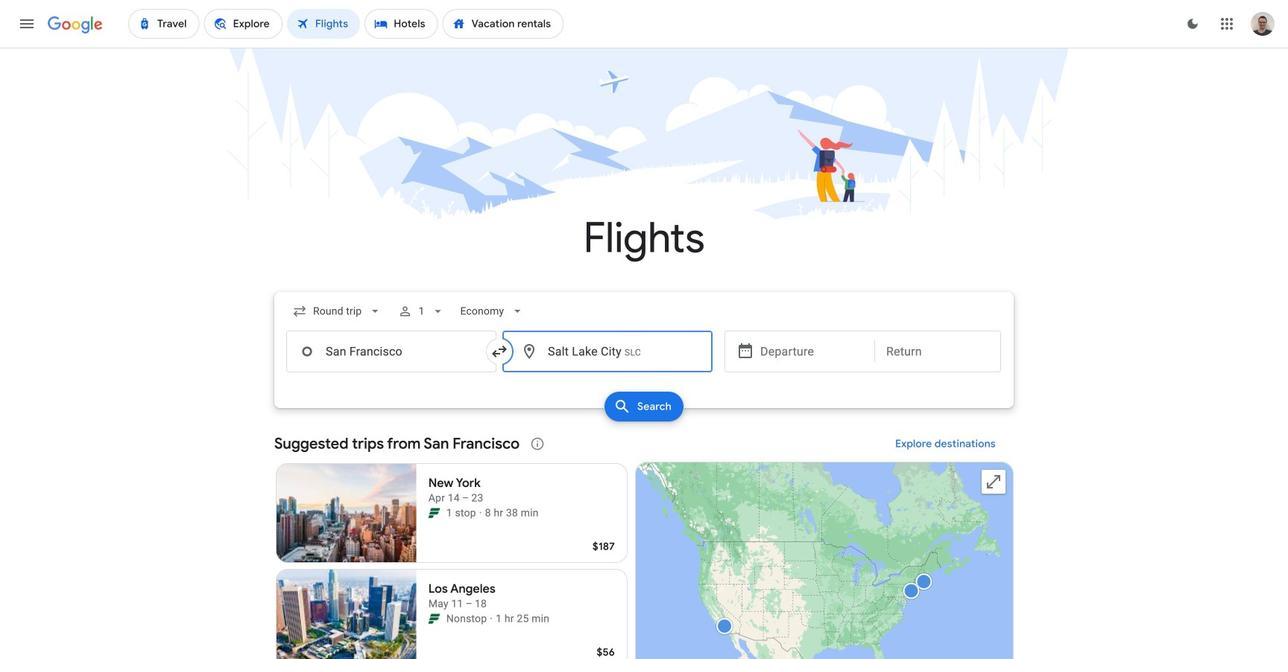 Task type: vqa. For each thing, say whether or not it's contained in the screenshot.
min
no



Task type: describe. For each thing, give the bounding box(es) containing it.
frontier image
[[428, 613, 440, 625]]

frontier image
[[428, 508, 440, 520]]

change appearance image
[[1175, 6, 1211, 42]]

suggested trips from san francisco region
[[274, 426, 1014, 660]]



Task type: locate. For each thing, give the bounding box(es) containing it.
 image
[[479, 506, 482, 521]]

 image
[[490, 612, 493, 627]]

swap origin and destination. image
[[490, 343, 508, 361]]

187 US dollars text field
[[593, 540, 615, 554]]

Where to? Salt Lake City SLC text field
[[502, 331, 713, 373]]

Return text field
[[886, 332, 989, 372]]

main menu image
[[18, 15, 36, 33]]

Flight search field
[[262, 292, 1026, 426]]

Departure text field
[[760, 332, 863, 372]]

56 US dollars text field
[[597, 646, 615, 660]]

None field
[[286, 298, 389, 325], [454, 298, 531, 325], [286, 298, 389, 325], [454, 298, 531, 325]]

Where from? text field
[[286, 331, 496, 373]]



